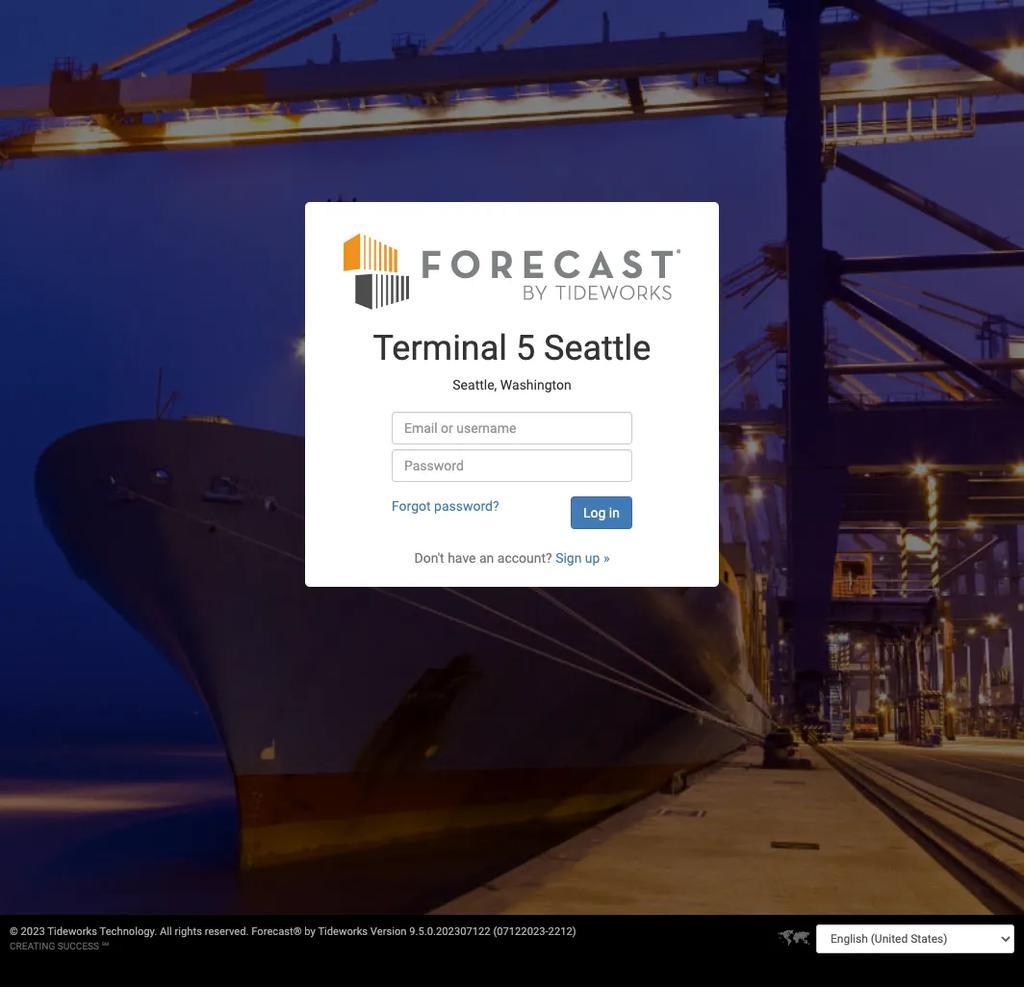 Task type: locate. For each thing, give the bounding box(es) containing it.
1 tideworks from the left
[[47, 926, 97, 939]]

in
[[609, 506, 620, 521]]

tideworks right by
[[318, 926, 368, 939]]

account?
[[498, 551, 552, 567]]

2212)
[[548, 926, 576, 939]]

»
[[604, 551, 610, 567]]

9.5.0.202307122
[[410, 926, 491, 939]]

washington
[[501, 377, 572, 393]]

tideworks
[[47, 926, 97, 939], [318, 926, 368, 939]]

forgot password? log in
[[392, 499, 620, 521]]

(07122023-
[[493, 926, 548, 939]]

have
[[448, 551, 476, 567]]

1 horizontal spatial tideworks
[[318, 926, 368, 939]]

log in button
[[571, 497, 633, 530]]

seattle,
[[453, 377, 497, 393]]

forgot password? link
[[392, 499, 499, 515]]

don't have an account? sign up »
[[415, 551, 610, 567]]

rights
[[175, 926, 202, 939]]

password?
[[434, 499, 499, 515]]

forecast® by tideworks image
[[344, 231, 681, 311]]

creating
[[10, 942, 55, 952]]

by
[[305, 926, 316, 939]]

log
[[583, 506, 606, 521]]

0 horizontal spatial tideworks
[[47, 926, 97, 939]]

tideworks up success
[[47, 926, 97, 939]]

terminal 5 seattle seattle, washington
[[373, 329, 651, 393]]



Task type: describe. For each thing, give the bounding box(es) containing it.
sign
[[556, 551, 582, 567]]

up
[[585, 551, 600, 567]]

forgot
[[392, 499, 431, 515]]

©
[[10, 926, 18, 939]]

Email or username text field
[[392, 412, 633, 445]]

don't
[[415, 551, 445, 567]]

success
[[58, 942, 99, 952]]

Password password field
[[392, 450, 633, 483]]

version
[[371, 926, 407, 939]]

forecast®
[[252, 926, 302, 939]]

5
[[516, 329, 536, 369]]

sign up » link
[[556, 551, 610, 567]]

an
[[479, 551, 494, 567]]

2023
[[21, 926, 45, 939]]

2 tideworks from the left
[[318, 926, 368, 939]]

℠
[[102, 942, 109, 952]]

all
[[160, 926, 172, 939]]

technology.
[[100, 926, 157, 939]]

seattle
[[544, 329, 651, 369]]

terminal
[[373, 329, 507, 369]]

© 2023 tideworks technology. all rights reserved. forecast® by tideworks version 9.5.0.202307122 (07122023-2212) creating success ℠
[[10, 926, 576, 952]]

reserved.
[[205, 926, 249, 939]]



